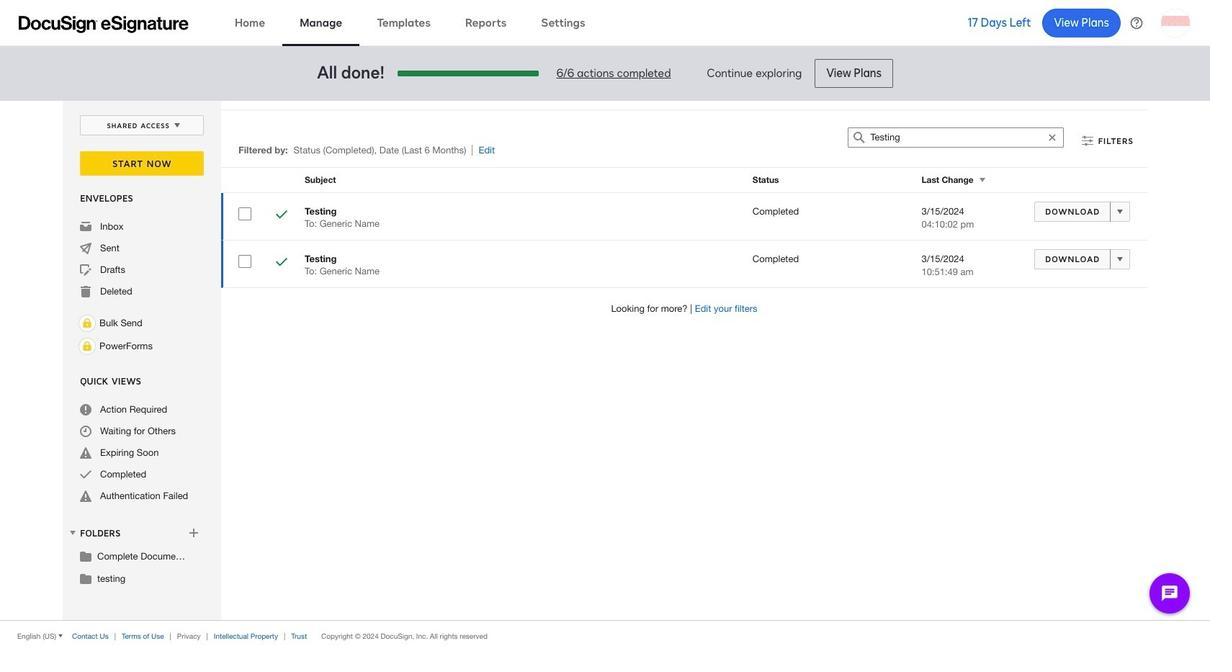 Task type: vqa. For each thing, say whether or not it's contained in the screenshot.
alert icon
yes



Task type: locate. For each thing, give the bounding box(es) containing it.
alert image
[[80, 491, 91, 502]]

0 vertical spatial folder image
[[80, 550, 91, 562]]

completed image
[[276, 256, 287, 270]]

1 vertical spatial folder image
[[80, 573, 91, 584]]

your uploaded profile image image
[[1161, 8, 1190, 37]]

completed image
[[276, 209, 287, 223]]

folder image
[[80, 550, 91, 562], [80, 573, 91, 584]]

clock image
[[80, 426, 91, 437]]

action required image
[[80, 404, 91, 416]]

1 folder image from the top
[[80, 550, 91, 562]]

Search Inbox and Folders text field
[[871, 128, 1042, 147]]

trash image
[[80, 286, 91, 298]]

lock image
[[79, 338, 96, 355]]

completed image
[[80, 469, 91, 481]]

docusign esignature image
[[19, 15, 189, 33]]



Task type: describe. For each thing, give the bounding box(es) containing it.
2 folder image from the top
[[80, 573, 91, 584]]

inbox image
[[80, 221, 91, 233]]

sent image
[[80, 243, 91, 254]]

view folders image
[[67, 527, 79, 539]]

more info region
[[0, 620, 1210, 651]]

secondary navigation region
[[63, 101, 1151, 620]]

lock image
[[79, 315, 96, 332]]

draft image
[[80, 264, 91, 276]]

alert image
[[80, 447, 91, 459]]



